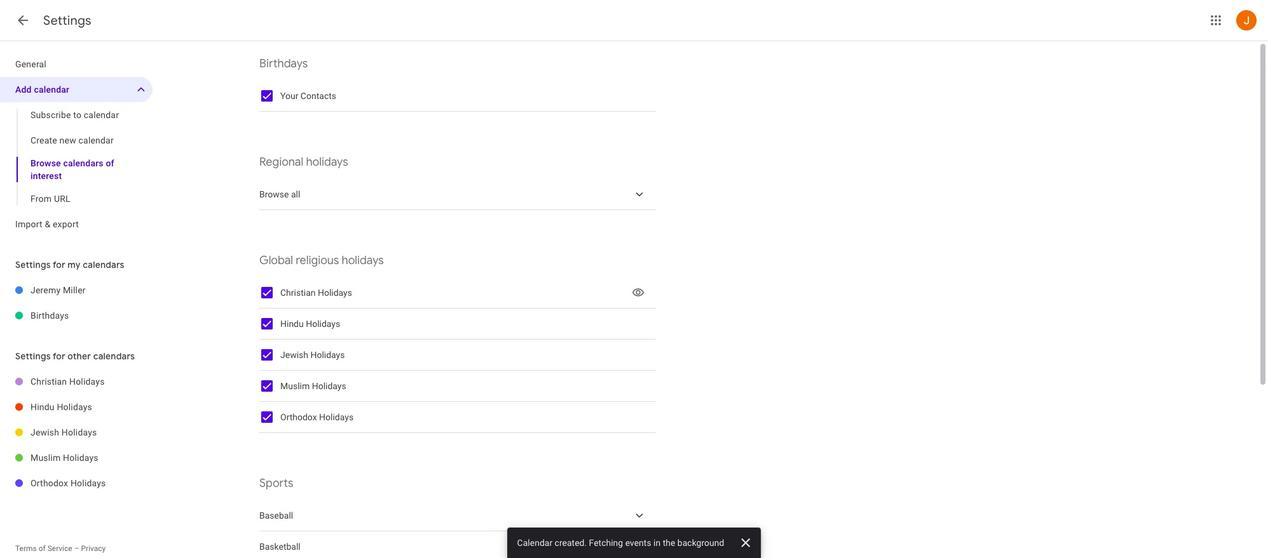 Task type: locate. For each thing, give the bounding box(es) containing it.
birthdays inside 'tree item'
[[31, 311, 69, 321]]

1 vertical spatial jewish
[[31, 428, 59, 438]]

1 horizontal spatial orthodox holidays
[[280, 413, 354, 423]]

0 vertical spatial for
[[53, 259, 65, 271]]

browse up interest
[[31, 158, 61, 169]]

1 horizontal spatial muslim
[[280, 382, 310, 392]]

hindu holidays
[[280, 319, 340, 329], [31, 403, 92, 413]]

birthdays tree item
[[0, 303, 153, 329]]

holidays
[[306, 155, 348, 170], [342, 254, 384, 268]]

global religious holidays
[[259, 254, 384, 268]]

settings right go back image
[[43, 13, 91, 29]]

settings for my calendars
[[15, 259, 124, 271]]

0 vertical spatial christian
[[280, 288, 316, 298]]

jewish
[[280, 350, 308, 361], [31, 428, 59, 438]]

1 vertical spatial christian holidays
[[31, 377, 105, 387]]

calendars down create new calendar
[[63, 158, 103, 169]]

1 horizontal spatial hindu holidays
[[280, 319, 340, 329]]

browse all
[[259, 190, 300, 200]]

calendar right new
[[79, 135, 114, 146]]

your
[[280, 91, 299, 101]]

christian down religious
[[280, 288, 316, 298]]

group
[[0, 102, 153, 212]]

0 vertical spatial christian holidays
[[280, 288, 352, 298]]

background
[[678, 539, 725, 549]]

birthdays
[[259, 57, 308, 71], [31, 311, 69, 321]]

orthodox inside orthodox holidays link
[[31, 479, 68, 489]]

settings up jeremy
[[15, 259, 51, 271]]

0 vertical spatial birthdays
[[259, 57, 308, 71]]

1 vertical spatial jewish holidays
[[31, 428, 97, 438]]

interest
[[31, 171, 62, 181]]

1 vertical spatial muslim
[[31, 453, 61, 464]]

calendar up subscribe
[[34, 85, 69, 95]]

for
[[53, 259, 65, 271], [53, 351, 65, 362]]

subscribe to calendar
[[31, 110, 119, 120]]

2 vertical spatial calendar
[[79, 135, 114, 146]]

1 vertical spatial settings
[[15, 259, 51, 271]]

calendars for other
[[93, 351, 135, 362]]

0 horizontal spatial hindu holidays
[[31, 403, 92, 413]]

holidays inside "link"
[[69, 377, 105, 387]]

import
[[15, 219, 42, 230]]

0 vertical spatial orthodox holidays
[[280, 413, 354, 423]]

0 horizontal spatial hindu
[[31, 403, 55, 413]]

jewish holidays inside tree item
[[31, 428, 97, 438]]

browse calendars of interest
[[31, 158, 114, 181]]

1 horizontal spatial orthodox
[[280, 413, 317, 423]]

2 vertical spatial calendars
[[93, 351, 135, 362]]

created.
[[555, 539, 587, 549]]

jewish inside tree item
[[31, 428, 59, 438]]

to
[[73, 110, 81, 120]]

for for my
[[53, 259, 65, 271]]

1 vertical spatial orthodox holidays
[[31, 479, 106, 489]]

import & export
[[15, 219, 79, 230]]

holidays inside tree item
[[62, 428, 97, 438]]

jewish holidays
[[280, 350, 345, 361], [31, 428, 97, 438]]

of down create new calendar
[[106, 158, 114, 169]]

general
[[15, 59, 46, 69]]

1 vertical spatial browse
[[259, 190, 289, 200]]

0 horizontal spatial browse
[[31, 158, 61, 169]]

0 vertical spatial muslim
[[280, 382, 310, 392]]

0 vertical spatial jewish
[[280, 350, 308, 361]]

browse all tree item
[[259, 179, 656, 210]]

christian
[[280, 288, 316, 298], [31, 377, 67, 387]]

1 vertical spatial calendar
[[84, 110, 119, 120]]

privacy
[[81, 545, 106, 554]]

0 horizontal spatial jewish holidays
[[31, 428, 97, 438]]

for left other
[[53, 351, 65, 362]]

0 vertical spatial of
[[106, 158, 114, 169]]

sports
[[259, 477, 294, 492]]

basketball
[[259, 542, 301, 553]]

browse inside tree item
[[259, 190, 289, 200]]

1 horizontal spatial browse
[[259, 190, 289, 200]]

tree
[[0, 52, 153, 237]]

1 horizontal spatial of
[[106, 158, 114, 169]]

0 vertical spatial hindu holidays
[[280, 319, 340, 329]]

christian holidays
[[280, 288, 352, 298], [31, 377, 105, 387]]

url
[[54, 194, 70, 204]]

christian holidays down settings for other calendars
[[31, 377, 105, 387]]

hindu
[[280, 319, 304, 329], [31, 403, 55, 413]]

0 horizontal spatial orthodox holidays
[[31, 479, 106, 489]]

calendar
[[34, 85, 69, 95], [84, 110, 119, 120], [79, 135, 114, 146]]

miller
[[63, 286, 86, 296]]

1 vertical spatial muslim holidays
[[31, 453, 98, 464]]

0 horizontal spatial muslim holidays
[[31, 453, 98, 464]]

2 vertical spatial settings
[[15, 351, 51, 362]]

0 vertical spatial calendar
[[34, 85, 69, 95]]

religious
[[296, 254, 339, 268]]

holidays right religious
[[342, 254, 384, 268]]

1 vertical spatial hindu holidays
[[31, 403, 92, 413]]

muslim holidays
[[280, 382, 346, 392], [31, 453, 98, 464]]

calendars
[[63, 158, 103, 169], [83, 259, 124, 271], [93, 351, 135, 362]]

1 vertical spatial of
[[39, 545, 46, 554]]

orthodox
[[280, 413, 317, 423], [31, 479, 68, 489]]

0 horizontal spatial orthodox
[[31, 479, 68, 489]]

birthdays up your
[[259, 57, 308, 71]]

hindu inside hindu holidays link
[[31, 403, 55, 413]]

of right terms
[[39, 545, 46, 554]]

1 for from the top
[[53, 259, 65, 271]]

birthdays down jeremy
[[31, 311, 69, 321]]

settings for settings
[[43, 13, 91, 29]]

hindu holidays tree item
[[0, 395, 153, 420]]

0 horizontal spatial christian
[[31, 377, 67, 387]]

0 horizontal spatial christian holidays
[[31, 377, 105, 387]]

browse inside browse calendars of interest
[[31, 158, 61, 169]]

0 horizontal spatial jewish
[[31, 428, 59, 438]]

from url
[[31, 194, 70, 204]]

0 vertical spatial calendars
[[63, 158, 103, 169]]

1 vertical spatial for
[[53, 351, 65, 362]]

0 vertical spatial jewish holidays
[[280, 350, 345, 361]]

jeremy
[[31, 286, 61, 296]]

muslim inside "tree item"
[[31, 453, 61, 464]]

jeremy miller tree item
[[0, 278, 153, 303]]

0 horizontal spatial muslim
[[31, 453, 61, 464]]

1 horizontal spatial christian
[[280, 288, 316, 298]]

subscribe
[[31, 110, 71, 120]]

jewish holidays link
[[31, 420, 153, 446]]

browse
[[31, 158, 61, 169], [259, 190, 289, 200]]

christian down settings for other calendars
[[31, 377, 67, 387]]

of
[[106, 158, 114, 169], [39, 545, 46, 554]]

1 vertical spatial calendars
[[83, 259, 124, 271]]

calendars inside browse calendars of interest
[[63, 158, 103, 169]]

from
[[31, 194, 52, 204]]

1 vertical spatial orthodox
[[31, 479, 68, 489]]

2 for from the top
[[53, 351, 65, 362]]

calendar right to
[[84, 110, 119, 120]]

1 horizontal spatial muslim holidays
[[280, 382, 346, 392]]

holidays
[[318, 288, 352, 298], [306, 319, 340, 329], [311, 350, 345, 361], [69, 377, 105, 387], [312, 382, 346, 392], [57, 403, 92, 413], [319, 413, 354, 423], [62, 428, 97, 438], [63, 453, 98, 464], [71, 479, 106, 489]]

settings left other
[[15, 351, 51, 362]]

new
[[60, 135, 76, 146]]

in
[[654, 539, 661, 549]]

0 vertical spatial orthodox
[[280, 413, 317, 423]]

settings
[[43, 13, 91, 29], [15, 259, 51, 271], [15, 351, 51, 362]]

1 horizontal spatial hindu
[[280, 319, 304, 329]]

&
[[45, 219, 50, 230]]

orthodox holidays
[[280, 413, 354, 423], [31, 479, 106, 489]]

muslim
[[280, 382, 310, 392], [31, 453, 61, 464]]

1 vertical spatial christian
[[31, 377, 67, 387]]

0 vertical spatial settings
[[43, 13, 91, 29]]

calendar
[[517, 539, 553, 549]]

calendar for create new calendar
[[79, 135, 114, 146]]

group containing subscribe to calendar
[[0, 102, 153, 212]]

muslim holidays inside "tree item"
[[31, 453, 98, 464]]

holidays right 'regional'
[[306, 155, 348, 170]]

muslim holidays tree item
[[0, 446, 153, 471]]

export
[[53, 219, 79, 230]]

1 vertical spatial hindu
[[31, 403, 55, 413]]

0 horizontal spatial birthdays
[[31, 311, 69, 321]]

orthodox holidays inside tree item
[[31, 479, 106, 489]]

calendars up christian holidays "link"
[[93, 351, 135, 362]]

calendars right the my
[[83, 259, 124, 271]]

go back image
[[15, 13, 31, 28]]

christian holidays down religious
[[280, 288, 352, 298]]

tree containing general
[[0, 52, 153, 237]]

baseball tree item
[[259, 501, 656, 532]]

1 vertical spatial birthdays
[[31, 311, 69, 321]]

browse left the all
[[259, 190, 289, 200]]

for left the my
[[53, 259, 65, 271]]

0 vertical spatial browse
[[31, 158, 61, 169]]



Task type: vqa. For each thing, say whether or not it's contained in the screenshot.
Christian
yes



Task type: describe. For each thing, give the bounding box(es) containing it.
0 horizontal spatial of
[[39, 545, 46, 554]]

browse for browse calendars of interest
[[31, 158, 61, 169]]

christian inside "link"
[[31, 377, 67, 387]]

0 vertical spatial holidays
[[306, 155, 348, 170]]

contacts
[[301, 91, 336, 101]]

calendar created. fetching events in the background
[[517, 539, 725, 549]]

1 vertical spatial holidays
[[342, 254, 384, 268]]

terms of service link
[[15, 545, 72, 554]]

hindu holidays link
[[31, 395, 153, 420]]

the
[[663, 539, 676, 549]]

0 vertical spatial muslim holidays
[[280, 382, 346, 392]]

1 horizontal spatial christian holidays
[[280, 288, 352, 298]]

christian holidays tree item
[[0, 369, 153, 395]]

settings for settings for my calendars
[[15, 259, 51, 271]]

terms
[[15, 545, 37, 554]]

events
[[626, 539, 652, 549]]

settings for my calendars tree
[[0, 278, 153, 329]]

fetching
[[589, 539, 623, 549]]

1 horizontal spatial birthdays
[[259, 57, 308, 71]]

settings for other calendars
[[15, 351, 135, 362]]

calendar inside tree item
[[34, 85, 69, 95]]

my
[[68, 259, 81, 271]]

terms of service – privacy
[[15, 545, 106, 554]]

jewish holidays tree item
[[0, 420, 153, 446]]

muslim holidays link
[[31, 446, 153, 471]]

1 horizontal spatial jewish holidays
[[280, 350, 345, 361]]

settings for settings for other calendars
[[15, 351, 51, 362]]

add
[[15, 85, 32, 95]]

create
[[31, 135, 57, 146]]

holidays inside "tree item"
[[63, 453, 98, 464]]

your contacts
[[280, 91, 336, 101]]

privacy link
[[81, 545, 106, 554]]

jeremy miller
[[31, 286, 86, 296]]

settings for other calendars tree
[[0, 369, 153, 497]]

regional holidays
[[259, 155, 348, 170]]

all
[[291, 190, 300, 200]]

calendar for subscribe to calendar
[[84, 110, 119, 120]]

hindu holidays inside hindu holidays link
[[31, 403, 92, 413]]

global
[[259, 254, 293, 268]]

baseball
[[259, 511, 293, 521]]

add calendar
[[15, 85, 69, 95]]

christian holidays link
[[31, 369, 153, 395]]

0 vertical spatial hindu
[[280, 319, 304, 329]]

create new calendar
[[31, 135, 114, 146]]

christian holidays inside "link"
[[31, 377, 105, 387]]

calendars for my
[[83, 259, 124, 271]]

for for other
[[53, 351, 65, 362]]

–
[[74, 545, 79, 554]]

orthodox holidays tree item
[[0, 471, 153, 497]]

service
[[47, 545, 72, 554]]

add calendar tree item
[[0, 77, 153, 102]]

regional
[[259, 155, 303, 170]]

orthodox holidays link
[[31, 471, 153, 497]]

of inside browse calendars of interest
[[106, 158, 114, 169]]

settings heading
[[43, 13, 91, 29]]

birthdays link
[[31, 303, 153, 329]]

1 horizontal spatial jewish
[[280, 350, 308, 361]]

browse for browse all
[[259, 190, 289, 200]]

other
[[68, 351, 91, 362]]



